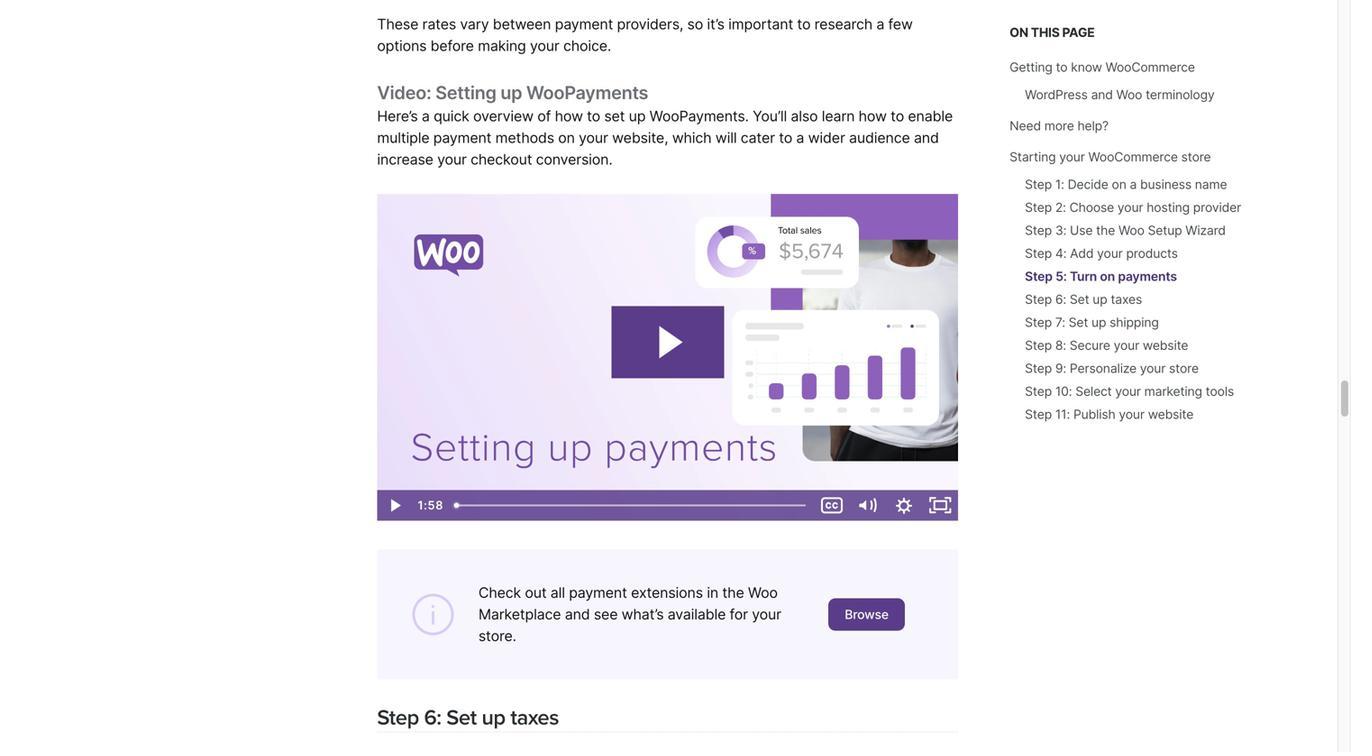 Task type: vqa. For each thing, say whether or not it's contained in the screenshot.
the step 11: publish your website link on the right of the page
yes



Task type: describe. For each thing, give the bounding box(es) containing it.
your down shipping
[[1114, 338, 1140, 353]]

need more help? link
[[1010, 118, 1109, 133]]

2 vertical spatial on
[[1100, 269, 1116, 284]]

provider
[[1194, 200, 1242, 215]]

choose
[[1070, 200, 1115, 215]]

on
[[1010, 25, 1029, 40]]

your down quick
[[437, 151, 467, 168]]

up up 'step 8: secure your website' link
[[1092, 315, 1107, 330]]

a inside 'step 1: decide on a business name step 2: choose your hosting provider step 3: use the woo setup wizard step 4: add your products step 5: turn on payments step 6: set up taxes step 7: set up shipping step 8: secure your website step 9: personalize your store step 10: select your marketing tools step 11: publish your website'
[[1130, 177, 1137, 192]]

woo inside check out all payment extensions in the woo marketplace and see what's available for your store.
[[748, 584, 778, 602]]

wider
[[808, 129, 846, 147]]

step 9: personalize your store link
[[1025, 361, 1199, 376]]

your down step 10: select your marketing tools link
[[1119, 407, 1145, 422]]

3:
[[1056, 223, 1067, 238]]

increase
[[377, 151, 434, 168]]

methods
[[496, 129, 555, 147]]

to up audience
[[891, 107, 904, 125]]

to inside these rates vary between payment providers, so it's important to research a few options before making your choice.
[[797, 15, 811, 33]]

enable
[[908, 107, 953, 125]]

check
[[479, 584, 521, 602]]

help?
[[1078, 118, 1109, 133]]

providers,
[[617, 15, 684, 33]]

you'll
[[753, 107, 787, 125]]

hosting
[[1147, 200, 1190, 215]]

name
[[1195, 177, 1228, 192]]

woopayments.
[[650, 107, 749, 125]]

before
[[431, 37, 474, 55]]

check out all payment extensions in the woo marketplace and see what's available for your store.
[[479, 584, 782, 645]]

on this page
[[1010, 25, 1095, 40]]

know
[[1071, 60, 1103, 75]]

see
[[594, 606, 618, 623]]

your down step 1: decide on a business name link
[[1118, 200, 1144, 215]]

step 7: set up shipping link
[[1025, 315, 1159, 330]]

few
[[889, 15, 913, 33]]

1:
[[1056, 177, 1065, 192]]

starting your woocommerce store
[[1010, 149, 1211, 165]]

a down 'also'
[[797, 129, 805, 147]]

your down step 9: personalize your store link on the right
[[1116, 384, 1141, 399]]

checkout
[[471, 151, 532, 168]]

important
[[729, 15, 794, 33]]

to down you'll
[[779, 129, 793, 147]]

terminology
[[1146, 87, 1215, 102]]

products
[[1127, 246, 1178, 261]]

your inside these rates vary between payment providers, so it's important to research a few options before making your choice.
[[530, 37, 560, 55]]

making
[[478, 37, 526, 55]]

0 vertical spatial woo
[[1117, 87, 1143, 102]]

2:
[[1056, 200, 1067, 215]]

out
[[525, 584, 547, 602]]

1 vertical spatial taxes
[[511, 705, 559, 731]]

options
[[377, 37, 427, 55]]

learn
[[822, 107, 855, 125]]

shipping
[[1110, 315, 1159, 330]]

video: setting up woopayments here's a quick overview of how to set up woopayments. you'll also learn how to enable multiple payment methods on your website, which will cater to a wider audience and increase your checkout conversion.
[[377, 82, 953, 168]]

setup
[[1148, 223, 1183, 238]]

vary
[[460, 15, 489, 33]]

will
[[716, 129, 737, 147]]

browse link
[[829, 598, 905, 631]]

overview
[[473, 107, 534, 125]]

your up conversion.
[[579, 129, 608, 147]]

0 vertical spatial woocommerce
[[1106, 60, 1196, 75]]

2 how from the left
[[859, 107, 887, 125]]

step 4: add your products link
[[1025, 246, 1178, 261]]

cater
[[741, 129, 775, 147]]

starting your woocommerce store link
[[1010, 149, 1211, 165]]

step 3: use the woo setup wizard link
[[1025, 223, 1226, 238]]

the inside check out all payment extensions in the woo marketplace and see what's available for your store.
[[723, 584, 744, 602]]

5:
[[1056, 269, 1067, 284]]

0 vertical spatial set
[[1070, 292, 1090, 307]]

so
[[688, 15, 703, 33]]

10:
[[1056, 384, 1073, 399]]

your inside check out all payment extensions in the woo marketplace and see what's available for your store.
[[752, 606, 782, 623]]

use
[[1070, 223, 1093, 238]]

your up marketing
[[1140, 361, 1166, 376]]

2 horizontal spatial and
[[1092, 87, 1113, 102]]

tools
[[1206, 384, 1235, 399]]

available
[[668, 606, 726, 623]]

these rates vary between payment providers, so it's important to research a few options before making your choice.
[[377, 15, 913, 55]]

wordpress and woo terminology link
[[1025, 87, 1215, 102]]

more
[[1045, 118, 1075, 133]]

1 horizontal spatial step 6: set up taxes link
[[1025, 292, 1143, 307]]

video:
[[377, 82, 431, 104]]

payments
[[1118, 269, 1178, 284]]

4:
[[1056, 246, 1067, 261]]

8:
[[1056, 338, 1067, 353]]

audience
[[849, 129, 910, 147]]

store inside 'step 1: decide on a business name step 2: choose your hosting provider step 3: use the woo setup wizard step 4: add your products step 5: turn on payments step 6: set up taxes step 7: set up shipping step 8: secure your website step 9: personalize your store step 10: select your marketing tools step 11: publish your website'
[[1170, 361, 1199, 376]]

here's
[[377, 107, 418, 125]]

setting
[[436, 82, 497, 104]]

secure
[[1070, 338, 1111, 353]]

select
[[1076, 384, 1112, 399]]

page
[[1063, 25, 1095, 40]]

marketplace
[[479, 606, 561, 623]]

and inside video: setting up woopayments here's a quick overview of how to set up woopayments. you'll also learn how to enable multiple payment methods on your website, which will cater to a wider audience and increase your checkout conversion.
[[914, 129, 939, 147]]

need
[[1010, 118, 1041, 133]]



Task type: locate. For each thing, give the bounding box(es) containing it.
your up step 5: turn on payments link
[[1098, 246, 1123, 261]]

on up conversion.
[[558, 129, 575, 147]]

store up name
[[1182, 149, 1211, 165]]

the right 'in' at the right bottom of page
[[723, 584, 744, 602]]

up up overview
[[501, 82, 522, 104]]

website down shipping
[[1143, 338, 1189, 353]]

up down step 5: turn on payments link
[[1093, 292, 1108, 307]]

the inside 'step 1: decide on a business name step 2: choose your hosting provider step 3: use the woo setup wizard step 4: add your products step 5: turn on payments step 6: set up taxes step 7: set up shipping step 8: secure your website step 9: personalize your store step 10: select your marketing tools step 11: publish your website'
[[1097, 223, 1116, 238]]

for
[[730, 606, 748, 623]]

and down enable
[[914, 129, 939, 147]]

set
[[1070, 292, 1090, 307], [1069, 315, 1089, 330], [447, 705, 477, 731]]

getting to know woocommerce link
[[1010, 60, 1196, 75]]

payment
[[555, 15, 613, 33], [434, 129, 492, 147], [569, 584, 627, 602]]

to left set
[[587, 107, 601, 125]]

payment up the see
[[569, 584, 627, 602]]

how up audience
[[859, 107, 887, 125]]

step
[[1025, 177, 1052, 192], [1025, 200, 1052, 215], [1025, 223, 1052, 238], [1025, 246, 1052, 261], [1025, 269, 1053, 284], [1025, 292, 1052, 307], [1025, 315, 1052, 330], [1025, 338, 1052, 353], [1025, 361, 1052, 376], [1025, 384, 1052, 399], [1025, 407, 1052, 422], [377, 705, 419, 731]]

in
[[707, 584, 719, 602]]

business
[[1141, 177, 1192, 192]]

the up step 4: add your products link
[[1097, 223, 1116, 238]]

getting
[[1010, 60, 1053, 75]]

0 horizontal spatial 6:
[[424, 705, 442, 731]]

quick
[[434, 107, 470, 125]]

9:
[[1056, 361, 1067, 376]]

2 vertical spatial payment
[[569, 584, 627, 602]]

wordpress and woo terminology
[[1025, 87, 1215, 102]]

a up step 2: choose your hosting provider "link"
[[1130, 177, 1137, 192]]

on down step 4: add your products link
[[1100, 269, 1116, 284]]

browse
[[845, 607, 889, 622]]

0 vertical spatial step 6: set up taxes link
[[1025, 292, 1143, 307]]

payment inside check out all payment extensions in the woo marketplace and see what's available for your store.
[[569, 584, 627, 602]]

step 1: decide on a business name link
[[1025, 177, 1228, 192]]

decide
[[1068, 177, 1109, 192]]

step 6: set up taxes link down turn
[[1025, 292, 1143, 307]]

on inside video: setting up woopayments here's a quick overview of how to set up woopayments. you'll also learn how to enable multiple payment methods on your website, which will cater to a wider audience and increase your checkout conversion.
[[558, 129, 575, 147]]

1 how from the left
[[555, 107, 583, 125]]

0 vertical spatial website
[[1143, 338, 1189, 353]]

0 vertical spatial taxes
[[1111, 292, 1143, 307]]

marketing
[[1145, 384, 1203, 399]]

woo down step 2: choose your hosting provider "link"
[[1119, 223, 1145, 238]]

your
[[530, 37, 560, 55], [579, 129, 608, 147], [1060, 149, 1085, 165], [437, 151, 467, 168], [1118, 200, 1144, 215], [1098, 246, 1123, 261], [1114, 338, 1140, 353], [1140, 361, 1166, 376], [1116, 384, 1141, 399], [1119, 407, 1145, 422], [752, 606, 782, 623]]

1 vertical spatial payment
[[434, 129, 492, 147]]

0 vertical spatial the
[[1097, 223, 1116, 238]]

1 vertical spatial step 6: set up taxes link
[[377, 705, 559, 731]]

2 vertical spatial and
[[565, 606, 590, 623]]

video element
[[377, 194, 959, 521]]

how right of
[[555, 107, 583, 125]]

to left research
[[797, 15, 811, 33]]

starting
[[1010, 149, 1056, 165]]

0 vertical spatial store
[[1182, 149, 1211, 165]]

woo up for
[[748, 584, 778, 602]]

your right for
[[752, 606, 782, 623]]

woo down the getting to know woocommerce link
[[1117, 87, 1143, 102]]

store.
[[479, 627, 517, 645]]

taxes down store.
[[511, 705, 559, 731]]

extensions
[[631, 584, 703, 602]]

7:
[[1056, 315, 1066, 330]]

step 2: choose your hosting provider link
[[1025, 200, 1242, 215]]

payment inside video: setting up woopayments here's a quick overview of how to set up woopayments. you'll also learn how to enable multiple payment methods on your website, which will cater to a wider audience and increase your checkout conversion.
[[434, 129, 492, 147]]

1 vertical spatial website
[[1148, 407, 1194, 422]]

woopayments
[[526, 82, 649, 104]]

1 vertical spatial store
[[1170, 361, 1199, 376]]

step 5: turn on payments link
[[1025, 269, 1178, 284]]

to
[[797, 15, 811, 33], [1056, 60, 1068, 75], [587, 107, 601, 125], [891, 107, 904, 125], [779, 129, 793, 147]]

2 vertical spatial woo
[[748, 584, 778, 602]]

between
[[493, 15, 551, 33]]

add
[[1070, 246, 1094, 261]]

need more help?
[[1010, 118, 1109, 133]]

1 horizontal spatial how
[[859, 107, 887, 125]]

and
[[1092, 87, 1113, 102], [914, 129, 939, 147], [565, 606, 590, 623]]

1 vertical spatial woo
[[1119, 223, 1145, 238]]

and left the see
[[565, 606, 590, 623]]

1 horizontal spatial taxes
[[1111, 292, 1143, 307]]

up down store.
[[482, 705, 506, 731]]

a left quick
[[422, 107, 430, 125]]

step 6: set up taxes
[[377, 705, 559, 731]]

0 horizontal spatial and
[[565, 606, 590, 623]]

woocommerce up step 1: decide on a business name link
[[1089, 149, 1178, 165]]

it's
[[707, 15, 725, 33]]

step 6: set up taxes link
[[1025, 292, 1143, 307], [377, 705, 559, 731]]

getting to know woocommerce
[[1010, 60, 1196, 75]]

0 vertical spatial payment
[[555, 15, 613, 33]]

the
[[1097, 223, 1116, 238], [723, 584, 744, 602]]

1 horizontal spatial 6:
[[1056, 292, 1067, 307]]

0 horizontal spatial step 6: set up taxes link
[[377, 705, 559, 731]]

also
[[791, 107, 818, 125]]

turn
[[1070, 269, 1097, 284]]

0 vertical spatial and
[[1092, 87, 1113, 102]]

of
[[538, 107, 551, 125]]

6: inside 'step 1: decide on a business name step 2: choose your hosting provider step 3: use the woo setup wizard step 4: add your products step 5: turn on payments step 6: set up taxes step 7: set up shipping step 8: secure your website step 9: personalize your store step 10: select your marketing tools step 11: publish your website'
[[1056, 292, 1067, 307]]

this
[[1031, 25, 1060, 40]]

setting up payments image
[[377, 194, 959, 521], [377, 194, 959, 521]]

to left know
[[1056, 60, 1068, 75]]

all
[[551, 584, 565, 602]]

on
[[558, 129, 575, 147], [1112, 177, 1127, 192], [1100, 269, 1116, 284]]

0 horizontal spatial how
[[555, 107, 583, 125]]

payment inside these rates vary between payment providers, so it's important to research a few options before making your choice.
[[555, 15, 613, 33]]

and down getting to know woocommerce
[[1092, 87, 1113, 102]]

taxes up shipping
[[1111, 292, 1143, 307]]

up up website,
[[629, 107, 646, 125]]

how
[[555, 107, 583, 125], [859, 107, 887, 125]]

your up '1:'
[[1060, 149, 1085, 165]]

woocommerce
[[1106, 60, 1196, 75], [1089, 149, 1178, 165]]

set
[[604, 107, 625, 125]]

and inside check out all payment extensions in the woo marketplace and see what's available for your store.
[[565, 606, 590, 623]]

11:
[[1056, 407, 1070, 422]]

which
[[672, 129, 712, 147]]

a inside these rates vary between payment providers, so it's important to research a few options before making your choice.
[[877, 15, 885, 33]]

taxes
[[1111, 292, 1143, 307], [511, 705, 559, 731]]

store up marketing
[[1170, 361, 1199, 376]]

0 horizontal spatial the
[[723, 584, 744, 602]]

2 vertical spatial set
[[447, 705, 477, 731]]

woo inside 'step 1: decide on a business name step 2: choose your hosting provider step 3: use the woo setup wizard step 4: add your products step 5: turn on payments step 6: set up taxes step 7: set up shipping step 8: secure your website step 9: personalize your store step 10: select your marketing tools step 11: publish your website'
[[1119, 223, 1145, 238]]

payment down quick
[[434, 129, 492, 147]]

1 horizontal spatial and
[[914, 129, 939, 147]]

step 6: set up taxes link down store.
[[377, 705, 559, 731]]

taxes inside 'step 1: decide on a business name step 2: choose your hosting provider step 3: use the woo setup wizard step 4: add your products step 5: turn on payments step 6: set up taxes step 7: set up shipping step 8: secure your website step 9: personalize your store step 10: select your marketing tools step 11: publish your website'
[[1111, 292, 1143, 307]]

1 horizontal spatial the
[[1097, 223, 1116, 238]]

1 vertical spatial 6:
[[424, 705, 442, 731]]

a left few
[[877, 15, 885, 33]]

0 vertical spatial 6:
[[1056, 292, 1067, 307]]

multiple
[[377, 129, 430, 147]]

1 vertical spatial on
[[1112, 177, 1127, 192]]

website,
[[612, 129, 669, 147]]

website down marketing
[[1148, 407, 1194, 422]]

payment up choice.
[[555, 15, 613, 33]]

1 vertical spatial and
[[914, 129, 939, 147]]

research
[[815, 15, 873, 33]]

wizard
[[1186, 223, 1226, 238]]

woo
[[1117, 87, 1143, 102], [1119, 223, 1145, 238], [748, 584, 778, 602]]

personalize
[[1070, 361, 1137, 376]]

1 vertical spatial woocommerce
[[1089, 149, 1178, 165]]

on up step 2: choose your hosting provider "link"
[[1112, 177, 1127, 192]]

these
[[377, 15, 419, 33]]

woocommerce up terminology
[[1106, 60, 1196, 75]]

your down between
[[530, 37, 560, 55]]

step 10: select your marketing tools link
[[1025, 384, 1235, 399]]

wordpress
[[1025, 87, 1088, 102]]

0 horizontal spatial taxes
[[511, 705, 559, 731]]

1 vertical spatial set
[[1069, 315, 1089, 330]]

step 11: publish your website link
[[1025, 407, 1194, 422]]

1 vertical spatial the
[[723, 584, 744, 602]]

choice.
[[564, 37, 611, 55]]

step 8: secure your website link
[[1025, 338, 1189, 353]]

0 vertical spatial on
[[558, 129, 575, 147]]

what's
[[622, 606, 664, 623]]



